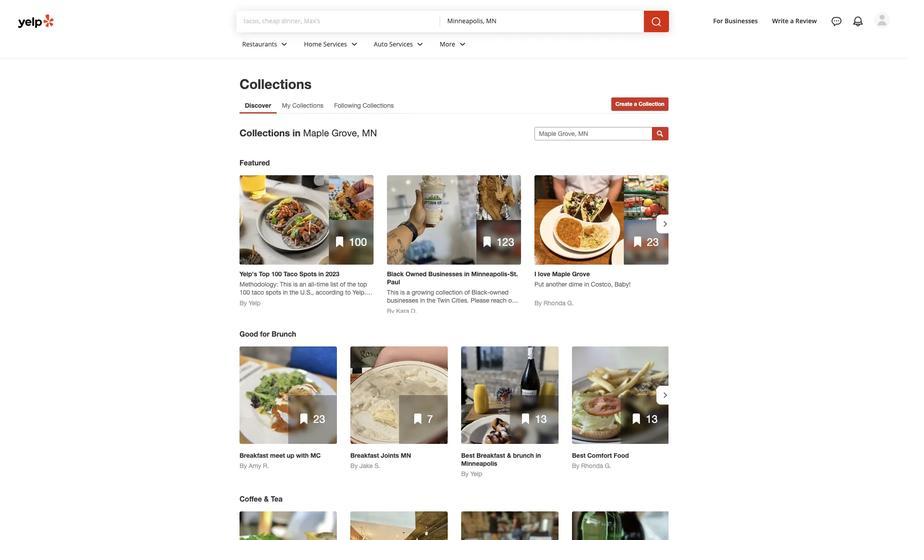 Task type: describe. For each thing, give the bounding box(es) containing it.
write a review link
[[769, 13, 821, 29]]

best comfort food link
[[572, 452, 670, 460]]

0 horizontal spatial rhonda
[[544, 300, 566, 307]]

search image
[[651, 16, 662, 27]]

best for best breakfast & brunch in minneapolis
[[461, 452, 475, 459]]

black
[[387, 270, 404, 278]]

best for best comfort food
[[572, 452, 586, 459]]

jake
[[360, 462, 373, 469]]

following
[[334, 102, 361, 109]]

  text field for tacos, cheap dinner, max's text box
[[244, 17, 433, 26]]

good
[[240, 330, 258, 338]]

by inside best breakfast & brunch in minneapolis by yelp
[[461, 470, 469, 477]]

mc
[[311, 452, 321, 459]]

best comfort food by rhonda g.
[[572, 452, 629, 469]]

for businesses
[[714, 16, 758, 25]]

yelp inside best breakfast & brunch in minneapolis by yelp
[[471, 470, 482, 477]]

coffee & tea
[[240, 495, 283, 503]]

brunch
[[513, 452, 534, 459]]

home services link
[[297, 32, 367, 58]]

1 horizontal spatial 23
[[647, 235, 659, 248]]

by inside the breakfast meet up with mc by amy r.
[[240, 462, 247, 469]]

r.
[[263, 462, 269, 469]]

for businesses link
[[710, 13, 762, 29]]

maple for love
[[552, 270, 571, 278]]

in inside black owned businesses in minneapolis-st. paul
[[464, 270, 470, 278]]

my
[[282, 102, 291, 109]]

minneapolis-
[[471, 270, 510, 278]]

100 link
[[240, 175, 374, 265]]

kara
[[396, 308, 409, 315]]

up
[[287, 452, 295, 459]]

address, neighborhood, city, state or zip text field
[[448, 17, 637, 25]]

following collections
[[334, 102, 394, 109]]

restaurants link
[[235, 32, 297, 58]]

good for brunch
[[240, 330, 296, 338]]

costco,
[[591, 281, 613, 288]]

24 chevron down v2 image for home services
[[349, 39, 360, 49]]

in left 2023
[[319, 270, 324, 278]]

23 link for i love maple grove
[[535, 175, 669, 265]]

breakfast inside best breakfast & brunch in minneapolis by yelp
[[477, 452, 506, 459]]

put
[[535, 281, 544, 288]]

by kara d.
[[387, 308, 417, 315]]

owned
[[406, 270, 427, 278]]

i love maple grove link
[[535, 270, 669, 278]]

create a collection button
[[612, 97, 669, 111]]

discover tab list
[[240, 97, 399, 114]]

breakfast joints mn by jake s.
[[351, 452, 411, 469]]

i love maple grove put another dime in costco, baby!
[[535, 270, 631, 288]]

123
[[497, 235, 515, 248]]

by inside best comfort food by rhonda g.
[[572, 462, 580, 469]]

meet
[[270, 452, 285, 459]]

featured
[[240, 158, 270, 167]]

with
[[296, 452, 309, 459]]

in inside best breakfast & brunch in minneapolis by yelp
[[536, 452, 541, 459]]

collections up 'my'
[[240, 76, 312, 92]]

auto
[[374, 40, 388, 48]]

breakfast joints mn link
[[351, 452, 448, 460]]

services for auto services
[[389, 40, 413, 48]]

13 link for food
[[572, 347, 670, 444]]

breakfast meet up with mc by amy r.
[[240, 452, 321, 469]]

another
[[546, 281, 567, 288]]

st.
[[510, 270, 518, 278]]

taco
[[284, 270, 298, 278]]

collections right the following on the top of page
[[363, 102, 394, 109]]

breakfast meet up with mc link
[[240, 452, 337, 460]]

grove,
[[332, 127, 360, 138]]

7 link
[[351, 347, 448, 444]]

24 chevron down v2 image for more
[[457, 39, 468, 49]]

2023
[[326, 270, 340, 278]]

collections inside "link"
[[292, 102, 324, 109]]

auto services
[[374, 40, 413, 48]]

food
[[614, 452, 629, 459]]

13 link for &
[[461, 347, 559, 444]]

i
[[535, 270, 537, 278]]

s.
[[375, 462, 380, 469]]

review
[[796, 16, 817, 25]]

businesses inside "link"
[[725, 16, 758, 25]]

love
[[538, 270, 551, 278]]

breakfast for 23
[[240, 452, 268, 459]]

more
[[440, 40, 456, 48]]

comfort
[[588, 452, 612, 459]]

restaurants
[[242, 40, 277, 48]]

collection
[[639, 101, 665, 107]]



Task type: vqa. For each thing, say whether or not it's contained in the screenshot.
16 free estimates v2 icon
no



Task type: locate. For each thing, give the bounding box(es) containing it.
g.
[[568, 300, 574, 307], [605, 462, 612, 469]]

my collections link
[[277, 97, 329, 114]]

mn right grove, at the top left of the page
[[362, 127, 377, 138]]

7
[[427, 413, 433, 425]]

more link
[[433, 32, 475, 58]]

rhonda inside best comfort food by rhonda g.
[[581, 462, 603, 469]]

services inside "link"
[[389, 40, 413, 48]]

breakfast
[[240, 452, 268, 459], [351, 452, 379, 459], [477, 452, 506, 459]]

a right write on the top right of page
[[791, 16, 794, 25]]

1 horizontal spatial 13
[[646, 413, 658, 425]]

2 best from the left
[[572, 452, 586, 459]]

1 vertical spatial rhonda
[[581, 462, 603, 469]]

grove
[[572, 270, 590, 278]]

in right brunch on the right bottom of page
[[536, 452, 541, 459]]

24 chevron down v2 image inside auto services "link"
[[415, 39, 426, 49]]

best inside best comfort food by rhonda g.
[[572, 452, 586, 459]]

yelp down yelp's
[[249, 300, 261, 307]]

messages image
[[832, 16, 842, 27]]

& left 'tea'
[[264, 495, 269, 503]]

24 chevron down v2 image
[[279, 39, 290, 49], [457, 39, 468, 49]]

None search field
[[237, 11, 680, 32]]

0 vertical spatial &
[[507, 452, 512, 459]]

1 horizontal spatial g.
[[605, 462, 612, 469]]

1 vertical spatial a
[[634, 101, 637, 107]]

1 horizontal spatial 24 chevron down v2 image
[[415, 39, 426, 49]]

g. inside best comfort food by rhonda g.
[[605, 462, 612, 469]]

24 chevron down v2 image right auto services
[[415, 39, 426, 49]]

0 horizontal spatial 13
[[535, 413, 547, 425]]

my collections
[[282, 102, 324, 109]]

a
[[791, 16, 794, 25], [634, 101, 637, 107]]

mn right joints
[[401, 452, 411, 459]]

2 13 link from the left
[[572, 347, 670, 444]]

discover link
[[240, 97, 277, 114]]

in inside 'i love maple grove put another dime in costco, baby!'
[[585, 281, 590, 288]]

by inside breakfast joints mn by jake s.
[[351, 462, 358, 469]]

home services
[[304, 40, 347, 48]]

1 horizontal spatial 100
[[349, 235, 367, 248]]

1 horizontal spatial 23 link
[[535, 175, 669, 265]]

best inside best breakfast & brunch in minneapolis by yelp
[[461, 452, 475, 459]]

best breakfast & brunch in minneapolis link
[[461, 452, 559, 468]]

minneapolis
[[461, 460, 498, 467]]

home
[[304, 40, 322, 48]]

services for home services
[[324, 40, 347, 48]]

1 horizontal spatial services
[[389, 40, 413, 48]]

rhonda down another
[[544, 300, 566, 307]]

maria w. image
[[875, 12, 891, 28]]

yelp down minneapolis
[[471, 470, 482, 477]]

0 horizontal spatial g.
[[568, 300, 574, 307]]

yelp's top 100 taco spots in 2023 link
[[240, 270, 374, 278]]

maple inside 'i love maple grove put another dime in costco, baby!'
[[552, 270, 571, 278]]

0 horizontal spatial 13 link
[[461, 347, 559, 444]]

businesses
[[725, 16, 758, 25], [429, 270, 463, 278]]

a for collection
[[634, 101, 637, 107]]

0 horizontal spatial mn
[[362, 127, 377, 138]]

13 for best breakfast & brunch in minneapolis
[[535, 413, 547, 425]]

businesses inside black owned businesses in minneapolis-st. paul
[[429, 270, 463, 278]]

1 vertical spatial businesses
[[429, 270, 463, 278]]

0 horizontal spatial a
[[634, 101, 637, 107]]

notifications image
[[853, 16, 864, 27]]

in left minneapolis-
[[464, 270, 470, 278]]

businesses right owned at the left of page
[[429, 270, 463, 278]]

maple for in
[[303, 127, 329, 138]]

by yelp
[[240, 300, 261, 307]]

1 vertical spatial 100
[[272, 270, 282, 278]]

24 chevron down v2 image inside 'more' link
[[457, 39, 468, 49]]

& inside best breakfast & brunch in minneapolis by yelp
[[507, 452, 512, 459]]

baby!
[[615, 281, 631, 288]]

tacos, cheap dinner, Max's text field
[[244, 17, 433, 25]]

1 vertical spatial g.
[[605, 462, 612, 469]]

1 horizontal spatial 24 chevron down v2 image
[[457, 39, 468, 49]]

for
[[260, 330, 270, 338]]

0 vertical spatial mn
[[362, 127, 377, 138]]

0 vertical spatial 23
[[647, 235, 659, 248]]

24 chevron down v2 image inside restaurants link
[[279, 39, 290, 49]]

2 13 from the left
[[646, 413, 658, 425]]

breakfast for 7
[[351, 452, 379, 459]]

123 link
[[387, 175, 521, 265]]

write a review
[[773, 16, 817, 25]]

d.
[[411, 308, 417, 315]]

g. down dime
[[568, 300, 574, 307]]

spots
[[300, 270, 317, 278]]

2 services from the left
[[389, 40, 413, 48]]

  text field
[[244, 17, 433, 26], [448, 17, 637, 26]]

0 vertical spatial g.
[[568, 300, 574, 307]]

in right dime
[[585, 281, 590, 288]]

breakfast inside the breakfast meet up with mc by amy r.
[[240, 452, 268, 459]]

0 horizontal spatial 23
[[314, 413, 325, 425]]

1 horizontal spatial &
[[507, 452, 512, 459]]

0 vertical spatial rhonda
[[544, 300, 566, 307]]

1   text field from the left
[[244, 17, 433, 26]]

0 horizontal spatial businesses
[[429, 270, 463, 278]]

maple
[[303, 127, 329, 138], [552, 270, 571, 278]]

1 horizontal spatial breakfast
[[351, 452, 379, 459]]

&
[[507, 452, 512, 459], [264, 495, 269, 503]]

1 horizontal spatial mn
[[401, 452, 411, 459]]

24 chevron down v2 image inside home services link
[[349, 39, 360, 49]]

0 horizontal spatial 24 chevron down v2 image
[[349, 39, 360, 49]]

1 13 from the left
[[535, 413, 547, 425]]

3 breakfast from the left
[[477, 452, 506, 459]]

best breakfast & brunch in minneapolis by yelp
[[461, 452, 541, 477]]

coffee
[[240, 495, 262, 503]]

black owned businesses in minneapolis-st. paul
[[387, 270, 518, 286]]

by rhonda g.
[[535, 300, 574, 307]]

messages image
[[832, 16, 842, 27]]

1 horizontal spatial best
[[572, 452, 586, 459]]

brunch
[[272, 330, 296, 338]]

a inside button
[[634, 101, 637, 107]]

2 24 chevron down v2 image from the left
[[415, 39, 426, 49]]

services
[[324, 40, 347, 48], [389, 40, 413, 48]]

maple inside collections in maple grove, mn
[[303, 127, 329, 138]]

1 breakfast from the left
[[240, 452, 268, 459]]

13 link
[[461, 347, 559, 444], [572, 347, 670, 444]]

collections
[[240, 76, 312, 92], [292, 102, 324, 109], [363, 102, 394, 109], [240, 127, 290, 139]]

1 vertical spatial 23
[[314, 413, 325, 425]]

breakfast inside breakfast joints mn by jake s.
[[351, 452, 379, 459]]

2 breakfast from the left
[[351, 452, 379, 459]]

0 horizontal spatial 24 chevron down v2 image
[[279, 39, 290, 49]]

23 link
[[535, 175, 669, 265], [240, 347, 337, 444]]

search image
[[651, 16, 662, 27]]

0 horizontal spatial best
[[461, 452, 475, 459]]

0 vertical spatial 100
[[349, 235, 367, 248]]

services right auto
[[389, 40, 413, 48]]

0 horizontal spatial services
[[324, 40, 347, 48]]

1 horizontal spatial a
[[791, 16, 794, 25]]

0 horizontal spatial 23 link
[[240, 347, 337, 444]]

maple down the discover tab list
[[303, 127, 329, 138]]

rhonda down the comfort
[[581, 462, 603, 469]]

0 horizontal spatial 100
[[272, 270, 282, 278]]

joints
[[381, 452, 399, 459]]

mn inside breakfast joints mn by jake s.
[[401, 452, 411, 459]]

following collections link
[[329, 97, 399, 114]]

0 horizontal spatial yelp
[[249, 300, 261, 307]]

24 chevron down v2 image for auto services
[[415, 39, 426, 49]]

13 for best comfort food
[[646, 413, 658, 425]]

1 vertical spatial yelp
[[471, 470, 482, 477]]

1 best from the left
[[461, 452, 475, 459]]

0 vertical spatial businesses
[[725, 16, 758, 25]]

collections right 'my'
[[292, 102, 324, 109]]

businesses right for
[[725, 16, 758, 25]]

& left brunch on the right bottom of page
[[507, 452, 512, 459]]

13
[[535, 413, 547, 425], [646, 413, 658, 425]]

1 13 link from the left
[[461, 347, 559, 444]]

1 horizontal spatial businesses
[[725, 16, 758, 25]]

1 vertical spatial 23 link
[[240, 347, 337, 444]]

dime
[[569, 281, 583, 288]]

tea
[[271, 495, 283, 503]]

create
[[616, 101, 633, 107]]

1 horizontal spatial yelp
[[471, 470, 482, 477]]

0 horizontal spatial &
[[264, 495, 269, 503]]

1 vertical spatial &
[[264, 495, 269, 503]]

0 vertical spatial yelp
[[249, 300, 261, 307]]

notifications image
[[853, 16, 864, 27]]

write
[[773, 16, 789, 25]]

1 24 chevron down v2 image from the left
[[279, 39, 290, 49]]

create a collection
[[616, 101, 665, 107]]

yelp's top 100 taco spots in 2023
[[240, 270, 340, 278]]

0 vertical spatial 23 link
[[535, 175, 669, 265]]

1 horizontal spatial   text field
[[448, 17, 637, 26]]

discover
[[245, 102, 271, 109]]

0 vertical spatial maple
[[303, 127, 329, 138]]

yelp
[[249, 300, 261, 307], [471, 470, 482, 477]]

collections down discover link
[[240, 127, 290, 139]]

best left the comfort
[[572, 452, 586, 459]]

0 horizontal spatial maple
[[303, 127, 329, 138]]

1 horizontal spatial 13 link
[[572, 347, 670, 444]]

24 chevron down v2 image left auto
[[349, 39, 360, 49]]

1 24 chevron down v2 image from the left
[[349, 39, 360, 49]]

breakfast up jake
[[351, 452, 379, 459]]

23 link for breakfast meet up with mc
[[240, 347, 337, 444]]

maple up another
[[552, 270, 571, 278]]

amy
[[249, 462, 261, 469]]

Maple Grove, MN text field
[[535, 127, 653, 140]]

paul
[[387, 278, 400, 286]]

1 horizontal spatial rhonda
[[581, 462, 603, 469]]

services right the home
[[324, 40, 347, 48]]

2 horizontal spatial breakfast
[[477, 452, 506, 459]]

a for review
[[791, 16, 794, 25]]

yelp's
[[240, 270, 257, 278]]

auto services link
[[367, 32, 433, 58]]

best
[[461, 452, 475, 459], [572, 452, 586, 459]]

1 services from the left
[[324, 40, 347, 48]]

g. down the comfort
[[605, 462, 612, 469]]

by
[[240, 300, 247, 307], [535, 300, 542, 307], [387, 308, 395, 315], [240, 462, 247, 469], [351, 462, 358, 469], [572, 462, 580, 469], [461, 470, 469, 477]]

a right create on the top right
[[634, 101, 637, 107]]

24 chevron down v2 image right restaurants
[[279, 39, 290, 49]]

black owned businesses in minneapolis-st. paul link
[[387, 270, 521, 286]]

  text field for address, neighborhood, city, state or zip text box
[[448, 17, 637, 26]]

1 vertical spatial mn
[[401, 452, 411, 459]]

2 24 chevron down v2 image from the left
[[457, 39, 468, 49]]

1 horizontal spatial maple
[[552, 270, 571, 278]]

collections in maple grove, mn
[[240, 127, 377, 139]]

breakfast up minneapolis
[[477, 452, 506, 459]]

1 vertical spatial maple
[[552, 270, 571, 278]]

0 vertical spatial a
[[791, 16, 794, 25]]

0 horizontal spatial   text field
[[244, 17, 433, 26]]

breakfast up the amy
[[240, 452, 268, 459]]

2   text field from the left
[[448, 17, 637, 26]]

in down my collections "link"
[[293, 127, 301, 139]]

top
[[259, 270, 270, 278]]

best up minneapolis
[[461, 452, 475, 459]]

for
[[714, 16, 723, 25]]

24 chevron down v2 image for restaurants
[[279, 39, 290, 49]]

mn inside collections in maple grove, mn
[[362, 127, 377, 138]]

24 chevron down v2 image
[[349, 39, 360, 49], [415, 39, 426, 49]]

0 horizontal spatial breakfast
[[240, 452, 268, 459]]

mn
[[362, 127, 377, 138], [401, 452, 411, 459]]

24 chevron down v2 image right more
[[457, 39, 468, 49]]



